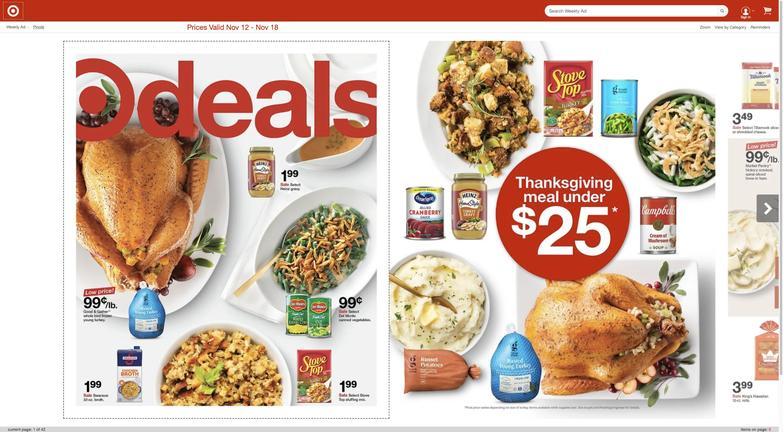 Task type: vqa. For each thing, say whether or not it's contained in the screenshot.
Based
no



Task type: describe. For each thing, give the bounding box(es) containing it.
5
[[769, 428, 772, 432]]

1 nov from the left
[[226, 23, 239, 31]]

weekly ad
[[6, 25, 25, 29]]

items
[[742, 428, 751, 432]]

reminders
[[751, 25, 771, 29]]

18
[[271, 23, 279, 31]]

42
[[41, 428, 45, 432]]

zoom link
[[701, 24, 715, 30]]

1 page: from the left
[[22, 428, 32, 432]]

of
[[36, 428, 40, 432]]

1
[[33, 428, 35, 432]]

in
[[749, 15, 752, 19]]

12
[[241, 23, 249, 31]]

view by category
[[715, 25, 747, 29]]

ad
[[20, 25, 25, 29]]

weekly ad link
[[6, 24, 33, 30]]

reminders link
[[751, 24, 775, 30]]

sign in link
[[738, 2, 755, 20]]

by
[[725, 25, 729, 29]]

prices
[[187, 23, 207, 31]]

sign
[[741, 15, 748, 19]]

-
[[251, 23, 254, 31]]

zoom
[[701, 25, 711, 29]]



Task type: locate. For each thing, give the bounding box(es) containing it.
nov right the -
[[256, 23, 269, 31]]

page: left 1
[[22, 428, 32, 432]]

current
[[8, 428, 21, 432]]

prices valid nov 12 - nov 18
[[187, 23, 279, 31]]

1 horizontal spatial page:
[[758, 428, 768, 432]]

pinole
[[33, 25, 44, 29]]

pinole link
[[33, 24, 49, 30]]

category
[[731, 25, 747, 29]]

0 horizontal spatial page:
[[22, 428, 32, 432]]

view
[[715, 25, 724, 29]]

valid
[[209, 23, 224, 31]]

nov left 12
[[226, 23, 239, 31]]

view by category link
[[715, 25, 751, 29]]

sign in
[[741, 15, 752, 19]]

2 page: from the left
[[758, 428, 768, 432]]

on
[[752, 428, 757, 432]]

page: left the 5
[[758, 428, 768, 432]]

view your cart on target.com image
[[764, 7, 772, 15]]

0 horizontal spatial nov
[[226, 23, 239, 31]]

Search Weekly Ad search field
[[545, 5, 729, 17]]

items on page: 5
[[742, 428, 772, 432]]

form
[[545, 5, 729, 17]]

2 nov from the left
[[256, 23, 269, 31]]

page 3 image
[[716, 41, 784, 420]]

current page: 1 of 42
[[8, 428, 45, 432]]

1 horizontal spatial nov
[[256, 23, 269, 31]]

page:
[[22, 428, 32, 432], [758, 428, 768, 432]]

weekly
[[6, 25, 19, 29]]

nov
[[226, 23, 239, 31], [256, 23, 269, 31]]

page 1 image
[[64, 41, 389, 419]]

go to target.com image
[[7, 5, 19, 17]]

page 2 image
[[390, 41, 716, 420]]

zoom-in element
[[701, 25, 711, 29]]



